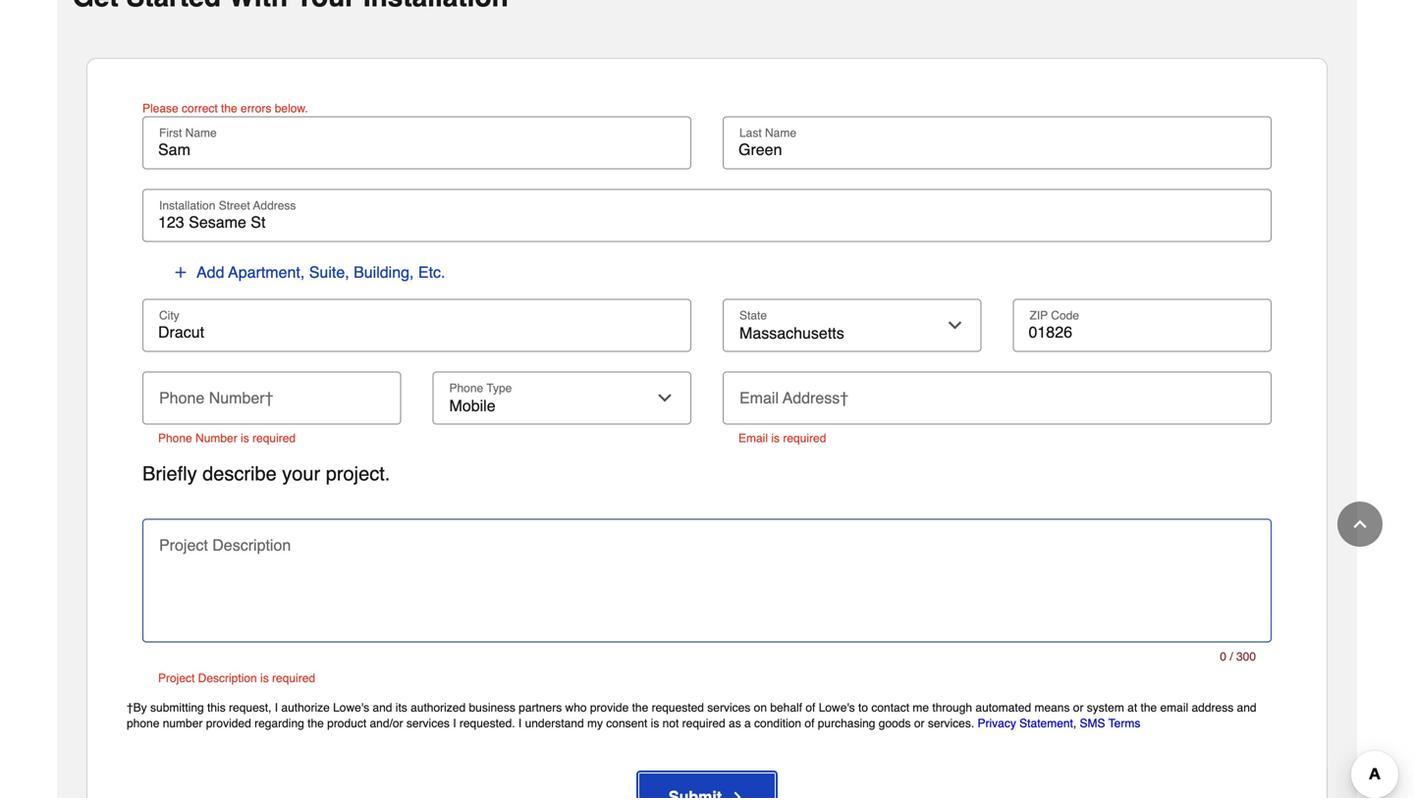 Task type: locate. For each thing, give the bounding box(es) containing it.
authorize
[[281, 701, 330, 715]]

is inside † by submitting this request, i authorize                         lowe's and its authorized business partners who                         provide the requested services on behalf of lowe's                         to contact me through automated means or system at the                         email address and phone number provided regarding the                         product and/or services i requested. i understand my                         consent is not required as a condition of purchasing                         goods or services.
[[651, 717, 660, 731]]

phone
[[159, 389, 205, 407], [158, 432, 192, 446]]

1 horizontal spatial and
[[1237, 701, 1257, 715]]

name down correct
[[185, 126, 217, 140]]

last
[[740, 126, 762, 140]]

1 vertical spatial project
[[158, 672, 195, 686]]

name for last name
[[765, 126, 797, 140]]

correct
[[182, 102, 218, 116]]

zip
[[1030, 309, 1048, 323]]

description
[[212, 536, 291, 555], [198, 672, 257, 686]]

0
[[1220, 650, 1227, 664]]

the
[[221, 102, 237, 116], [632, 701, 649, 715], [1141, 701, 1157, 715], [308, 717, 324, 731]]

City text field
[[150, 323, 684, 342]]

i down authorized
[[453, 717, 456, 731]]

1 horizontal spatial i
[[453, 717, 456, 731]]

email
[[740, 389, 779, 407], [739, 432, 768, 446]]

project down briefly
[[159, 536, 208, 555]]

1 horizontal spatial or
[[1074, 701, 1084, 715]]

email address†
[[740, 389, 849, 407]]

required
[[253, 432, 296, 446], [783, 432, 827, 446], [272, 672, 315, 686], [682, 717, 726, 731]]

1 vertical spatial services
[[407, 717, 450, 731]]

the up consent
[[632, 701, 649, 715]]

name
[[185, 126, 217, 140], [765, 126, 797, 140]]

and
[[373, 701, 392, 715], [1237, 701, 1257, 715]]

required down requested
[[682, 717, 726, 731]]

2 horizontal spatial i
[[519, 717, 522, 731]]

1 horizontal spatial services
[[708, 701, 751, 715]]

1 vertical spatial email
[[739, 432, 768, 446]]

building,
[[354, 263, 414, 281]]

authorized
[[411, 701, 466, 715]]

or up ,
[[1074, 701, 1084, 715]]

0 vertical spatial description
[[212, 536, 291, 555]]

0 horizontal spatial lowe's
[[333, 701, 369, 715]]

number
[[196, 432, 237, 446]]

briefly
[[142, 463, 197, 485]]

is
[[241, 432, 249, 446], [772, 432, 780, 446], [260, 672, 269, 686], [651, 717, 660, 731]]

is left not in the left of the page
[[651, 717, 660, 731]]

lowe's
[[333, 701, 369, 715], [819, 701, 855, 715]]

1 vertical spatial description
[[198, 672, 257, 686]]

lowe's up purchasing
[[819, 701, 855, 715]]

name right "last"
[[765, 126, 797, 140]]

product
[[327, 717, 367, 731]]

2 and from the left
[[1237, 701, 1257, 715]]

last name
[[740, 126, 797, 140]]

phone up number
[[159, 389, 205, 407]]

i down partners
[[519, 717, 522, 731]]

1 name from the left
[[185, 126, 217, 140]]

email down email address†
[[739, 432, 768, 446]]

description up this
[[198, 672, 257, 686]]

First Name text field
[[150, 140, 684, 160]]

0 vertical spatial email
[[740, 389, 779, 407]]

add apartment, suite, building, etc.
[[196, 263, 445, 281]]

services down authorized
[[407, 717, 450, 731]]

i
[[275, 701, 278, 715], [453, 717, 456, 731], [519, 717, 522, 731]]

email is required
[[739, 432, 827, 446]]

† by submitting this request, i authorize                         lowe's and its authorized business partners who                         provide the requested services on behalf of lowe's                         to contact me through automated means or system at the                         email address and phone number provided regarding the                         product and/or services i requested. i understand my                         consent is not required as a condition of purchasing                         goods or services.
[[127, 701, 1257, 731]]

purchasing
[[818, 717, 876, 731]]

of right behalf
[[806, 701, 816, 715]]

0 horizontal spatial services
[[407, 717, 450, 731]]

phone up briefly
[[158, 432, 192, 446]]

code
[[1051, 309, 1080, 323]]

street
[[219, 199, 250, 213]]

request,
[[229, 701, 272, 715]]

phone
[[127, 717, 160, 731]]

1 horizontal spatial lowe's
[[819, 701, 855, 715]]

partners
[[519, 701, 562, 715]]

my
[[587, 717, 603, 731]]

terms
[[1109, 717, 1141, 731]]

services
[[708, 701, 751, 715], [407, 717, 450, 731]]

scroll to top element
[[1338, 502, 1383, 547]]

Phone Number† text field
[[150, 372, 393, 415]]

0 vertical spatial services
[[708, 701, 751, 715]]

consent
[[606, 717, 648, 731]]

not
[[663, 717, 679, 731]]

Installation Street Address text field
[[150, 213, 1264, 232]]

required inside † by submitting this request, i authorize                         lowe's and its authorized business partners who                         provide the requested services on behalf of lowe's                         to contact me through automated means or system at the                         email address and phone number provided regarding the                         product and/or services i requested. i understand my                         consent is not required as a condition of purchasing                         goods or services.
[[682, 717, 726, 731]]

0 horizontal spatial and
[[373, 701, 392, 715]]

description down describe
[[212, 536, 291, 555]]

is down email address†
[[772, 432, 780, 446]]

by
[[133, 701, 147, 715]]

1 horizontal spatial name
[[765, 126, 797, 140]]

1 vertical spatial or
[[914, 717, 925, 731]]

0 horizontal spatial i
[[275, 701, 278, 715]]

and up and/or on the left of page
[[373, 701, 392, 715]]

briefly describe your project.
[[142, 463, 390, 485]]

description for project description
[[212, 536, 291, 555]]

installation
[[159, 199, 216, 213]]

0 / 300
[[1220, 650, 1256, 664]]

0 vertical spatial phone
[[159, 389, 205, 407]]

Project Description text field
[[150, 547, 1264, 633]]

Last Name text field
[[731, 140, 1264, 160]]

i up the regarding on the bottom left
[[275, 701, 278, 715]]

0 horizontal spatial name
[[185, 126, 217, 140]]

suite,
[[309, 263, 349, 281]]

email up email is required
[[740, 389, 779, 407]]

1 vertical spatial of
[[805, 717, 815, 731]]

,
[[1074, 717, 1077, 731]]

first name
[[159, 126, 217, 140]]

on
[[754, 701, 767, 715]]

statement
[[1020, 717, 1074, 731]]

1 vertical spatial phone
[[158, 432, 192, 446]]

project up submitting
[[158, 672, 195, 686]]

sms
[[1080, 717, 1106, 731]]

contact
[[872, 701, 910, 715]]

or
[[1074, 701, 1084, 715], [914, 717, 925, 731]]

ZIP Code text field
[[1021, 323, 1264, 342]]

lowe's up "product"
[[333, 701, 369, 715]]

of right condition
[[805, 717, 815, 731]]

and right address at the bottom of page
[[1237, 701, 1257, 715]]

email for email address†
[[740, 389, 779, 407]]

condition
[[755, 717, 802, 731]]

2 name from the left
[[765, 126, 797, 140]]

number
[[163, 717, 203, 731]]

of
[[806, 701, 816, 715], [805, 717, 815, 731]]

or down me
[[914, 717, 925, 731]]

0 vertical spatial project
[[159, 536, 208, 555]]

goods
[[879, 717, 911, 731]]

0 horizontal spatial or
[[914, 717, 925, 731]]

phone for phone number†
[[159, 389, 205, 407]]

services up as
[[708, 701, 751, 715]]

provided
[[206, 717, 251, 731]]

300
[[1237, 650, 1256, 664]]

0 vertical spatial or
[[1074, 701, 1084, 715]]

project
[[159, 536, 208, 555], [158, 672, 195, 686]]



Task type: vqa. For each thing, say whether or not it's contained in the screenshot.
left 10-
no



Task type: describe. For each thing, give the bounding box(es) containing it.
the down authorize
[[308, 717, 324, 731]]

chevron right image
[[730, 790, 746, 799]]

apartment,
[[228, 263, 305, 281]]

project description is required
[[158, 672, 315, 686]]

through
[[933, 701, 973, 715]]

business
[[469, 701, 516, 715]]

description for project description is required
[[198, 672, 257, 686]]

privacy statement link
[[978, 717, 1074, 731]]

your
[[282, 463, 320, 485]]

†
[[127, 701, 133, 715]]

project for project description
[[159, 536, 208, 555]]

sms terms link
[[1080, 717, 1141, 731]]

1 and from the left
[[373, 701, 392, 715]]

chevron up image
[[1351, 515, 1370, 534]]

Email Address† text field
[[731, 372, 1264, 415]]

is right number
[[241, 432, 249, 446]]

describe
[[202, 463, 277, 485]]

services.
[[928, 717, 975, 731]]

phone number is required
[[158, 432, 296, 446]]

number†
[[209, 389, 274, 407]]

the right at
[[1141, 701, 1157, 715]]

this
[[207, 701, 226, 715]]

a
[[745, 717, 751, 731]]

at
[[1128, 701, 1138, 715]]

errors
[[241, 102, 272, 116]]

/
[[1230, 650, 1234, 664]]

0 vertical spatial of
[[806, 701, 816, 715]]

email
[[1161, 701, 1189, 715]]

system
[[1087, 701, 1125, 715]]

email for email is required
[[739, 432, 768, 446]]

requested.
[[460, 717, 515, 731]]

please
[[142, 102, 178, 116]]

required up authorize
[[272, 672, 315, 686]]

required down email address†
[[783, 432, 827, 446]]

required up briefly describe your project.
[[253, 432, 296, 446]]

phone number†
[[159, 389, 274, 407]]

first
[[159, 126, 182, 140]]

project.
[[326, 463, 390, 485]]

please correct the errors below.
[[142, 102, 308, 116]]

privacy statement , sms terms
[[978, 717, 1141, 731]]

address
[[1192, 701, 1234, 715]]

behalf
[[771, 701, 803, 715]]

requested
[[652, 701, 704, 715]]

installation street address
[[159, 199, 296, 213]]

provide
[[590, 701, 629, 715]]

me
[[913, 701, 929, 715]]

as
[[729, 717, 741, 731]]

city
[[159, 309, 179, 323]]

plus image
[[173, 265, 189, 280]]

its
[[396, 701, 407, 715]]

below.
[[275, 102, 308, 116]]

name for first name
[[185, 126, 217, 140]]

submitting
[[150, 701, 204, 715]]

who
[[565, 701, 587, 715]]

to
[[859, 701, 868, 715]]

2 lowe's from the left
[[819, 701, 855, 715]]

is up request,
[[260, 672, 269, 686]]

add apartment, suite, building, etc. button
[[172, 262, 446, 283]]

the left "errors"
[[221, 102, 237, 116]]

project description
[[159, 536, 291, 555]]

understand
[[525, 717, 584, 731]]

1 lowe's from the left
[[333, 701, 369, 715]]

add
[[196, 263, 224, 281]]

address
[[253, 199, 296, 213]]

means
[[1035, 701, 1070, 715]]

automated
[[976, 701, 1032, 715]]

and/or
[[370, 717, 403, 731]]

zip code
[[1030, 309, 1080, 323]]

project for project description is required
[[158, 672, 195, 686]]

address†
[[783, 389, 849, 407]]

etc.
[[418, 263, 445, 281]]

regarding
[[255, 717, 304, 731]]

privacy
[[978, 717, 1017, 731]]

phone for phone number is required
[[158, 432, 192, 446]]



